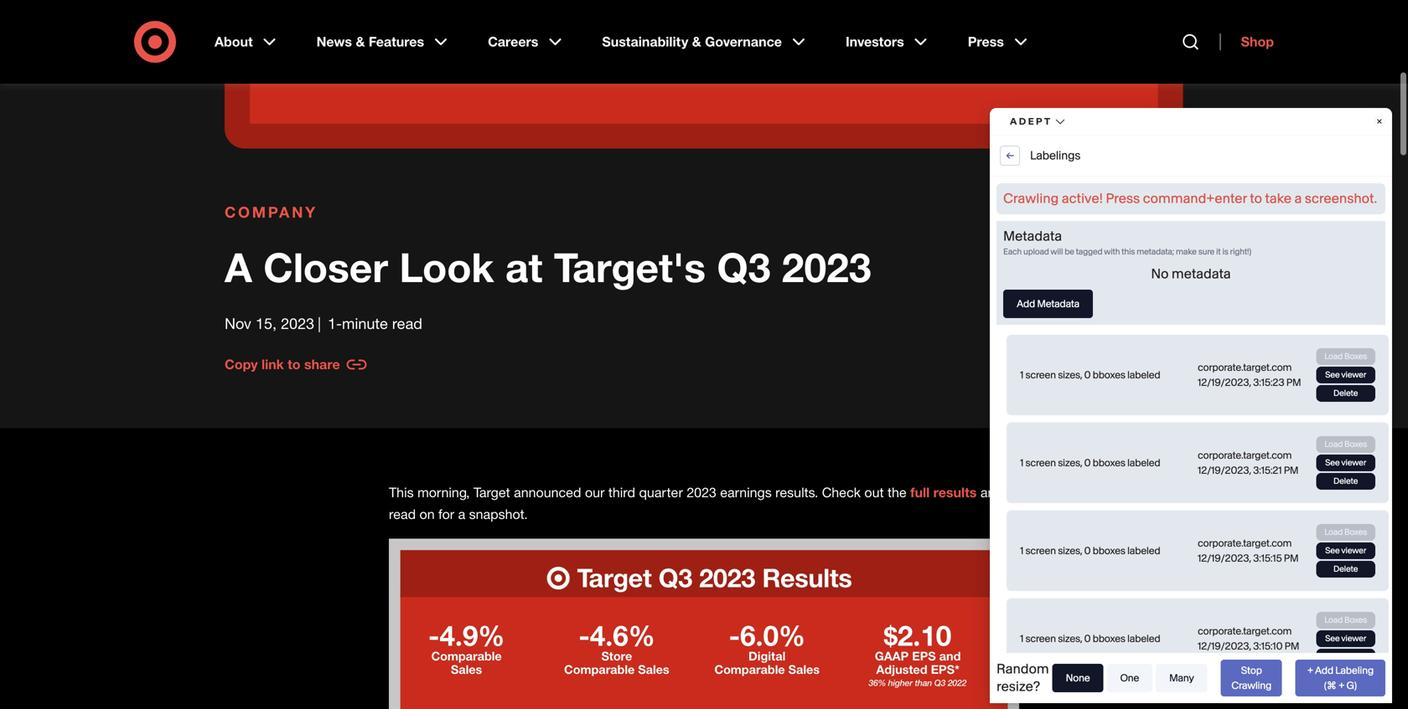 Task type: describe. For each thing, give the bounding box(es) containing it.
morning,
[[417, 485, 470, 501]]

this
[[389, 485, 414, 501]]

about link
[[203, 20, 291, 64]]

look
[[399, 243, 494, 292]]

this morning, target announced our third quarter 2023 earnings results. check out the full results
[[389, 485, 977, 501]]

investors
[[846, 34, 904, 50]]

0 vertical spatial read
[[392, 315, 422, 333]]

sustainability & governance
[[602, 34, 782, 50]]

closer
[[263, 243, 388, 292]]

& for features
[[356, 34, 365, 50]]

0 vertical spatial 2023
[[782, 243, 871, 292]]

target's
[[554, 243, 706, 292]]

& for governance
[[692, 34, 701, 50]]

read inside and read on for a snapshot.
[[389, 507, 416, 523]]

for
[[438, 507, 454, 523]]

15,
[[256, 315, 277, 333]]

check
[[822, 485, 861, 501]]

nov
[[225, 315, 251, 333]]

careers link
[[476, 20, 577, 64]]

minute
[[342, 315, 388, 333]]

at
[[505, 243, 543, 292]]

investors link
[[834, 20, 943, 64]]

our
[[585, 485, 605, 501]]

governance
[[705, 34, 782, 50]]

copy
[[225, 357, 258, 373]]

earnings
[[720, 485, 772, 501]]

shop link
[[1220, 34, 1274, 50]]

shop
[[1241, 34, 1274, 50]]

on
[[420, 507, 435, 523]]

features
[[369, 34, 424, 50]]

careers
[[488, 34, 538, 50]]

copy link to share
[[225, 357, 340, 373]]

nov 15, 2023
[[225, 315, 314, 333]]



Task type: locate. For each thing, give the bounding box(es) containing it.
full results link
[[910, 485, 977, 501]]

q3
[[717, 243, 771, 292]]

sustainability & governance link
[[590, 20, 821, 64]]

to
[[288, 357, 301, 373]]

0 horizontal spatial 2023
[[281, 315, 314, 333]]

share
[[304, 357, 340, 373]]

2023 right 15,
[[281, 315, 314, 333]]

company
[[225, 203, 318, 221]]

1 vertical spatial read
[[389, 507, 416, 523]]

about
[[215, 34, 253, 50]]

a closer look at target's q3 2023
[[225, 243, 871, 292]]

and read on for a snapshot.
[[389, 485, 1003, 523]]

1 horizontal spatial &
[[692, 34, 701, 50]]

1 vertical spatial 2023
[[281, 315, 314, 333]]

link
[[262, 357, 284, 373]]

read down this
[[389, 507, 416, 523]]

read
[[392, 315, 422, 333], [389, 507, 416, 523]]

& left governance
[[692, 34, 701, 50]]

announced
[[514, 485, 581, 501]]

2023
[[782, 243, 871, 292], [281, 315, 314, 333], [687, 485, 717, 501]]

1 horizontal spatial 2023
[[687, 485, 717, 501]]

out
[[865, 485, 884, 501]]

company link
[[225, 202, 1184, 223]]

snapshot.
[[469, 507, 528, 523]]

news
[[317, 34, 352, 50]]

&
[[356, 34, 365, 50], [692, 34, 701, 50]]

copy link to share button
[[225, 355, 367, 375]]

2023 right q3
[[782, 243, 871, 292]]

press link
[[956, 20, 1043, 64]]

results.
[[775, 485, 818, 501]]

2023 right "quarter"
[[687, 485, 717, 501]]

a
[[458, 507, 465, 523]]

news & features link
[[305, 20, 463, 64]]

1-
[[328, 315, 342, 333]]

2 & from the left
[[692, 34, 701, 50]]

1 & from the left
[[356, 34, 365, 50]]

2 vertical spatial 2023
[[687, 485, 717, 501]]

third
[[608, 485, 635, 501]]

& inside sustainability & governance link
[[692, 34, 701, 50]]

quarter
[[639, 485, 683, 501]]

and
[[981, 485, 1003, 501]]

full
[[910, 485, 930, 501]]

& inside news & features link
[[356, 34, 365, 50]]

press
[[968, 34, 1004, 50]]

the
[[888, 485, 907, 501]]

results
[[933, 485, 977, 501]]

a
[[225, 243, 252, 292]]

sustainability
[[602, 34, 688, 50]]

1-minute read
[[328, 315, 422, 333]]

read right minute
[[392, 315, 422, 333]]

2 horizontal spatial 2023
[[782, 243, 871, 292]]

news & features
[[317, 34, 424, 50]]

& right news
[[356, 34, 365, 50]]

0 horizontal spatial &
[[356, 34, 365, 50]]

target
[[474, 485, 510, 501]]



Task type: vqa. For each thing, say whether or not it's contained in the screenshot.
'SUSTAINABILITY & GOVERNANCE'
yes



